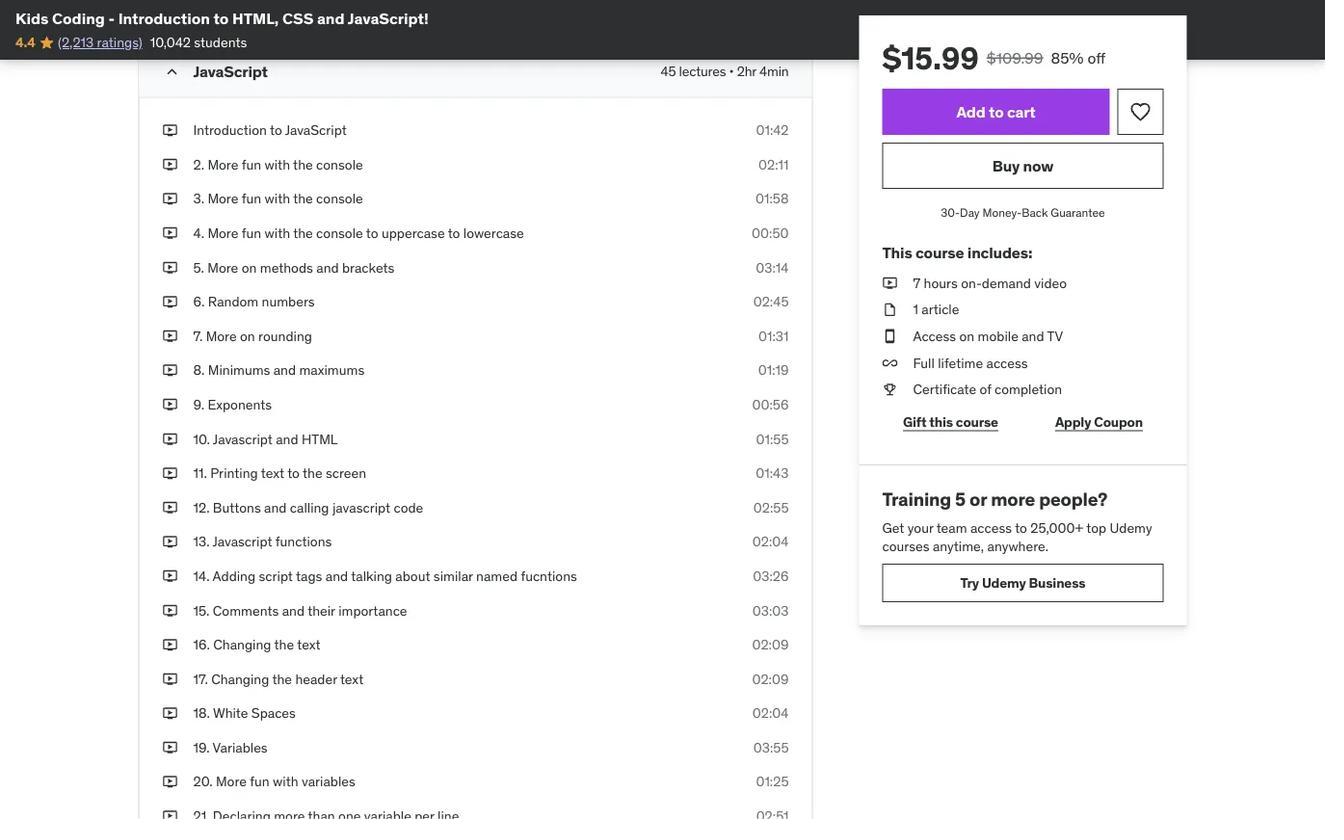 Task type: locate. For each thing, give the bounding box(es) containing it.
01:55
[[756, 430, 789, 447]]

xsmall image
[[162, 121, 178, 140], [162, 224, 178, 243], [882, 274, 898, 293], [162, 292, 178, 311], [882, 327, 898, 346], [882, 380, 898, 399], [162, 395, 178, 414], [162, 430, 178, 449], [162, 567, 178, 586], [162, 738, 178, 757]]

3 console from the top
[[316, 224, 363, 242]]

apply coupon button
[[1035, 403, 1164, 441]]

2 vertical spatial console
[[316, 224, 363, 242]]

45 lectures • 2hr 4min
[[661, 63, 789, 80]]

access down or
[[971, 519, 1012, 536]]

fun
[[242, 156, 261, 173], [242, 190, 261, 207], [242, 224, 261, 242], [250, 773, 270, 791]]

1 vertical spatial javascript
[[212, 533, 272, 550]]

more right 4.
[[208, 224, 238, 242]]

fucntions
[[521, 567, 577, 585]]

and left their
[[282, 602, 305, 619]]

0 horizontal spatial javascript
[[193, 61, 268, 81]]

2 console from the top
[[316, 190, 363, 207]]

xsmall image left 4.
[[162, 224, 178, 243]]

brackets
[[342, 259, 395, 276]]

1 vertical spatial console
[[316, 190, 363, 207]]

code
[[394, 499, 423, 516]]

to left cart
[[989, 102, 1004, 121]]

1 javascript from the top
[[213, 430, 273, 447]]

changing down comments
[[213, 636, 271, 653]]

minimums
[[208, 362, 270, 379]]

xsmall image
[[162, 4, 178, 23], [162, 155, 178, 174], [162, 190, 178, 208], [162, 258, 178, 277], [882, 300, 898, 319], [162, 327, 178, 346], [882, 354, 898, 372], [162, 361, 178, 380], [162, 464, 178, 483], [162, 498, 178, 517], [162, 533, 178, 551], [162, 601, 178, 620], [162, 635, 178, 654], [162, 670, 178, 689], [162, 704, 178, 723], [162, 773, 178, 792], [162, 807, 178, 819]]

changing for 16.
[[213, 636, 271, 653]]

javascript
[[332, 499, 390, 516]]

introduction up 10,042
[[118, 8, 210, 28]]

01:58
[[756, 190, 789, 207]]

the up the 3. more fun with the console
[[293, 156, 313, 173]]

more right 2. at the top of page
[[208, 156, 238, 173]]

numbers
[[262, 293, 315, 310]]

more for 4.
[[208, 224, 238, 242]]

1 horizontal spatial javascript
[[285, 121, 347, 139]]

fun for 2.
[[242, 156, 261, 173]]

02:04
[[753, 533, 789, 550], [753, 705, 789, 722]]

and left javascript!
[[317, 8, 345, 28]]

on down 6. random numbers on the top of the page
[[240, 327, 255, 345]]

5.
[[193, 259, 204, 276]]

0 vertical spatial 02:04
[[753, 533, 789, 550]]

xsmall image left 19.
[[162, 738, 178, 757]]

udemy right top
[[1110, 519, 1152, 536]]

xsmall image for 17. changing the header text
[[162, 670, 178, 689]]

5
[[955, 488, 966, 511]]

changing
[[213, 636, 271, 653], [211, 670, 269, 688]]

0 vertical spatial text
[[261, 464, 284, 482]]

the for 11. printing text to the screen
[[303, 464, 323, 482]]

team
[[937, 519, 967, 536]]

anywhere.
[[987, 538, 1049, 555]]

the for 2. more fun with the console
[[293, 156, 313, 173]]

7.
[[193, 327, 203, 345]]

0 vertical spatial access
[[986, 354, 1028, 371]]

with for 3.
[[265, 190, 290, 207]]

text up the "header"
[[297, 636, 320, 653]]

xsmall image for 3. more fun with the console
[[162, 190, 178, 208]]

javascript down buttons
[[212, 533, 272, 550]]

to inside training 5 or more people? get your team access to 25,000+ top udemy courses anytime, anywhere.
[[1015, 519, 1027, 536]]

with for 20.
[[273, 773, 298, 791]]

functions
[[275, 533, 332, 550]]

20.
[[193, 773, 213, 791]]

cart
[[1007, 102, 1036, 121]]

with up the 3. more fun with the console
[[265, 156, 290, 173]]

text right the "header"
[[340, 670, 364, 688]]

on for methods
[[242, 259, 257, 276]]

03:14
[[756, 259, 789, 276]]

xsmall image for 5. more on methods and brackets
[[162, 258, 178, 277]]

xsmall image for 14. adding script tags and talking about similar named fucntions
[[162, 567, 178, 586]]

1 horizontal spatial udemy
[[1110, 519, 1152, 536]]

2 vertical spatial text
[[340, 670, 364, 688]]

1 vertical spatial changing
[[211, 670, 269, 688]]

fun down the 3. more fun with the console
[[242, 224, 261, 242]]

1 02:04 from the top
[[753, 533, 789, 550]]

access down mobile
[[986, 354, 1028, 371]]

access inside training 5 or more people? get your team access to 25,000+ top udemy courses anytime, anywhere.
[[971, 519, 1012, 536]]

css left quiz
[[193, 4, 220, 22]]

xsmall image left the 10.
[[162, 430, 178, 449]]

gift this course link
[[882, 403, 1019, 441]]

talking
[[351, 567, 392, 585]]

introduction up 2. at the top of page
[[193, 121, 267, 139]]

javascript down exponents
[[213, 430, 273, 447]]

13.
[[193, 533, 210, 550]]

introduction
[[118, 8, 210, 28], [193, 121, 267, 139]]

buy
[[992, 156, 1020, 175]]

uppercase
[[382, 224, 445, 242]]

more right 5.
[[208, 259, 238, 276]]

buy now button
[[882, 143, 1164, 189]]

course up "hours"
[[916, 243, 964, 262]]

xsmall image left 6.
[[162, 292, 178, 311]]

25,000+
[[1031, 519, 1084, 536]]

1 vertical spatial course
[[956, 413, 998, 430]]

ratings)
[[97, 34, 142, 51]]

20. more fun with variables
[[193, 773, 355, 791]]

03:03
[[753, 602, 789, 619]]

console up brackets
[[316, 224, 363, 242]]

0 horizontal spatial text
[[261, 464, 284, 482]]

changing up 18. white spaces
[[211, 670, 269, 688]]

the up 5. more on methods and brackets
[[293, 224, 313, 242]]

0 vertical spatial changing
[[213, 636, 271, 653]]

javascript up 2. more fun with the console
[[285, 121, 347, 139]]

xsmall image down small image
[[162, 121, 178, 140]]

more right 3.
[[208, 190, 238, 207]]

buy now
[[992, 156, 1054, 175]]

javascript for 10.
[[213, 430, 273, 447]]

17. changing the header text
[[193, 670, 364, 688]]

6.
[[193, 293, 205, 310]]

console up the 3. more fun with the console
[[316, 156, 363, 173]]

to up anywhere.
[[1015, 519, 1027, 536]]

xsmall image for 18. white spaces
[[162, 704, 178, 723]]

with left variables
[[273, 773, 298, 791]]

13. javascript functions
[[193, 533, 332, 550]]

0 vertical spatial udemy
[[1110, 519, 1152, 536]]

15.
[[193, 602, 210, 619]]

12.
[[193, 499, 210, 516]]

fun for 4.
[[242, 224, 261, 242]]

and down rounding
[[273, 362, 296, 379]]

xsmall image left the 9.
[[162, 395, 178, 414]]

0 vertical spatial console
[[316, 156, 363, 173]]

18.
[[193, 705, 210, 722]]

1 vertical spatial javascript
[[285, 121, 347, 139]]

xsmall image for introduction to javascript
[[162, 121, 178, 140]]

to up students
[[213, 8, 229, 28]]

fun down variables
[[250, 773, 270, 791]]

2 javascript from the top
[[212, 533, 272, 550]]

xsmall image left the access
[[882, 327, 898, 346]]

your
[[908, 519, 934, 536]]

importance
[[338, 602, 407, 619]]

more for 5.
[[208, 259, 238, 276]]

fun for 20.
[[250, 773, 270, 791]]

with down 2. more fun with the console
[[265, 190, 290, 207]]

to inside button
[[989, 102, 1004, 121]]

article
[[922, 301, 959, 318]]

course down of
[[956, 413, 998, 430]]

on up 6. random numbers on the top of the page
[[242, 259, 257, 276]]

02:09 for 16. changing the text
[[752, 636, 789, 653]]

xsmall image left '14.' at left
[[162, 567, 178, 586]]

10. javascript and html
[[193, 430, 338, 447]]

variables
[[213, 739, 268, 756]]

tv
[[1047, 327, 1063, 345]]

xsmall image for 11. printing text to the screen
[[162, 464, 178, 483]]

students
[[194, 34, 247, 51]]

xsmall image for 12. buttons and calling javascript code
[[162, 498, 178, 517]]

off
[[1088, 48, 1106, 67]]

0 vertical spatial 02:09
[[752, 636, 789, 653]]

and left "tv"
[[1022, 327, 1044, 345]]

14. adding script tags and talking about similar named fucntions
[[193, 567, 577, 585]]

19.
[[193, 739, 210, 756]]

•
[[729, 63, 734, 80]]

javascript
[[213, 430, 273, 447], [212, 533, 272, 550]]

training
[[882, 488, 951, 511]]

udemy right try
[[982, 574, 1026, 591]]

xsmall image left certificate
[[882, 380, 898, 399]]

javascript down students
[[193, 61, 268, 81]]

text down 10. javascript and html
[[261, 464, 284, 482]]

1 horizontal spatial text
[[297, 636, 320, 653]]

fun down introduction to javascript
[[242, 156, 261, 173]]

7. more on rounding
[[193, 327, 312, 345]]

2 02:09 from the top
[[752, 670, 789, 688]]

the for 4. more fun with the console to uppercase to lowercase
[[293, 224, 313, 242]]

xsmall image for 2. more fun with the console
[[162, 155, 178, 174]]

10,042
[[150, 34, 191, 51]]

and left brackets
[[316, 259, 339, 276]]

on
[[242, 259, 257, 276], [240, 327, 255, 345], [959, 327, 975, 345]]

anytime,
[[933, 538, 984, 555]]

0 vertical spatial course
[[916, 243, 964, 262]]

with down the 3. more fun with the console
[[265, 224, 290, 242]]

kids
[[15, 8, 49, 28]]

to up 12. buttons and calling javascript code
[[287, 464, 300, 482]]

fun down 2. more fun with the console
[[242, 190, 261, 207]]

1 vertical spatial text
[[297, 636, 320, 653]]

includes:
[[967, 243, 1033, 262]]

1 vertical spatial udemy
[[982, 574, 1026, 591]]

more right the 20.
[[216, 773, 247, 791]]

8. minimums and maximums
[[193, 362, 365, 379]]

console up 4. more fun with the console to uppercase to lowercase
[[316, 190, 363, 207]]

1 vertical spatial 02:09
[[752, 670, 789, 688]]

lifetime
[[938, 354, 983, 371]]

1 vertical spatial 02:04
[[753, 705, 789, 722]]

9. exponents
[[193, 396, 272, 413]]

1 console from the top
[[316, 156, 363, 173]]

3. more fun with the console
[[193, 190, 363, 207]]

85%
[[1051, 48, 1084, 67]]

the down 2. more fun with the console
[[293, 190, 313, 207]]

more right 7.
[[206, 327, 237, 345]]

02:04 up 03:55
[[753, 705, 789, 722]]

1 02:09 from the top
[[752, 636, 789, 653]]

6. random numbers
[[193, 293, 315, 310]]

0 vertical spatial javascript
[[213, 430, 273, 447]]

about
[[395, 567, 430, 585]]

javascript
[[193, 61, 268, 81], [285, 121, 347, 139]]

the up "17. changing the header text"
[[274, 636, 294, 653]]

css right html,
[[282, 8, 314, 28]]

xsmall image for 19. variables
[[162, 738, 178, 757]]

the left screen
[[303, 464, 323, 482]]

1 vertical spatial access
[[971, 519, 1012, 536]]

02:04 up 03:26
[[753, 533, 789, 550]]

udemy
[[1110, 519, 1152, 536], [982, 574, 1026, 591]]

completion
[[995, 381, 1062, 398]]

variables
[[302, 773, 355, 791]]

8.
[[193, 362, 205, 379]]



Task type: vqa. For each thing, say whether or not it's contained in the screenshot.


Task type: describe. For each thing, give the bounding box(es) containing it.
2hr
[[737, 63, 756, 80]]

console for 3. more fun with the console
[[316, 190, 363, 207]]

their
[[308, 602, 335, 619]]

coupon
[[1094, 413, 1143, 430]]

2 02:04 from the top
[[753, 705, 789, 722]]

0 vertical spatial javascript
[[193, 61, 268, 81]]

30-day money-back guarantee
[[941, 205, 1105, 220]]

small image
[[162, 62, 182, 81]]

-
[[108, 8, 115, 28]]

with for 2.
[[265, 156, 290, 173]]

0 horizontal spatial css
[[193, 4, 220, 22]]

xsmall image for 7. more on rounding
[[162, 327, 178, 346]]

introduction to javascript
[[193, 121, 347, 139]]

02:11
[[759, 156, 789, 173]]

training 5 or more people? get your team access to 25,000+ top udemy courses anytime, anywhere.
[[882, 488, 1152, 555]]

certificate
[[913, 381, 976, 398]]

business
[[1029, 574, 1086, 591]]

4. more fun with the console to uppercase to lowercase
[[193, 224, 524, 242]]

1
[[913, 301, 918, 318]]

header
[[295, 670, 337, 688]]

try
[[960, 574, 979, 591]]

xsmall image for 4. more fun with the console to uppercase to lowercase
[[162, 224, 178, 243]]

30-
[[941, 205, 960, 220]]

spaces
[[251, 705, 296, 722]]

calling
[[290, 499, 329, 516]]

this
[[882, 243, 912, 262]]

now
[[1023, 156, 1054, 175]]

printing
[[210, 464, 258, 482]]

and left html
[[276, 430, 298, 447]]

11.
[[193, 464, 207, 482]]

javascript!
[[348, 8, 429, 28]]

this course includes:
[[882, 243, 1033, 262]]

xsmall image for 15. comments and their importance
[[162, 601, 178, 620]]

get
[[882, 519, 904, 536]]

7 hours on-demand video
[[913, 274, 1067, 292]]

mobile
[[978, 327, 1019, 345]]

to up 2. more fun with the console
[[270, 121, 282, 139]]

top
[[1087, 519, 1107, 536]]

xsmall image for 20. more fun with variables
[[162, 773, 178, 792]]

xsmall image for 6. random numbers
[[162, 292, 178, 311]]

to up brackets
[[366, 224, 378, 242]]

1 vertical spatial introduction
[[193, 121, 267, 139]]

11. printing text to the screen
[[193, 464, 366, 482]]

people?
[[1039, 488, 1108, 511]]

xsmall image for css quiz
[[162, 4, 178, 23]]

xsmall image for 10. javascript and html
[[162, 430, 178, 449]]

12. buttons and calling javascript code
[[193, 499, 423, 516]]

2 horizontal spatial text
[[340, 670, 364, 688]]

console for 4. more fun with the console to uppercase to lowercase
[[316, 224, 363, 242]]

video
[[1034, 274, 1067, 292]]

add to cart
[[957, 102, 1036, 121]]

kids coding - introduction to html, css and javascript!
[[15, 8, 429, 28]]

0 vertical spatial introduction
[[118, 8, 210, 28]]

more for 2.
[[208, 156, 238, 173]]

xsmall image left 7
[[882, 274, 898, 293]]

to left lowercase
[[448, 224, 460, 242]]

1 article
[[913, 301, 959, 318]]

02:45
[[753, 293, 789, 310]]

02:09 for 17. changing the header text
[[752, 670, 789, 688]]

10.
[[193, 430, 210, 447]]

the left the "header"
[[272, 670, 292, 688]]

apply
[[1055, 413, 1091, 430]]

access on mobile and tv
[[913, 327, 1063, 345]]

the for 3. more fun with the console
[[293, 190, 313, 207]]

wishlist image
[[1129, 100, 1152, 123]]

css quiz
[[193, 4, 250, 22]]

xsmall image for 16. changing the text
[[162, 635, 178, 654]]

buttons
[[213, 499, 261, 516]]

0 horizontal spatial udemy
[[982, 574, 1026, 591]]

adding
[[213, 567, 256, 585]]

$15.99 $109.99 85% off
[[882, 39, 1106, 77]]

on-
[[961, 274, 982, 292]]

access
[[913, 327, 956, 345]]

fun for 3.
[[242, 190, 261, 207]]

3.
[[193, 190, 204, 207]]

more for 7.
[[206, 327, 237, 345]]

of
[[980, 381, 991, 398]]

lowercase
[[463, 224, 524, 242]]

named
[[476, 567, 518, 585]]

white
[[213, 705, 248, 722]]

03:55
[[753, 739, 789, 756]]

17.
[[193, 670, 208, 688]]

01:19
[[758, 362, 789, 379]]

xsmall image for 8. minimums and maximums
[[162, 361, 178, 380]]

15. comments and their importance
[[193, 602, 407, 619]]

$109.99
[[987, 48, 1043, 67]]

10,042 students
[[150, 34, 247, 51]]

14.
[[193, 567, 210, 585]]

full
[[913, 354, 935, 371]]

01:25
[[756, 773, 789, 791]]

and right tags
[[326, 567, 348, 585]]

console for 2. more fun with the console
[[316, 156, 363, 173]]

(2,213
[[58, 34, 94, 51]]

javascript for 13.
[[212, 533, 272, 550]]

4min
[[759, 63, 789, 80]]

methods
[[260, 259, 313, 276]]

00:50
[[752, 224, 789, 242]]

xsmall image for 9. exponents
[[162, 395, 178, 414]]

this
[[929, 413, 953, 430]]

with for 4.
[[265, 224, 290, 242]]

screen
[[326, 464, 366, 482]]

more for 20.
[[216, 773, 247, 791]]

more
[[991, 488, 1035, 511]]

courses
[[882, 538, 930, 555]]

1 horizontal spatial css
[[282, 8, 314, 28]]

add to cart button
[[882, 89, 1110, 135]]

on for rounding
[[240, 327, 255, 345]]

udemy inside training 5 or more people? get your team access to 25,000+ top udemy courses anytime, anywhere.
[[1110, 519, 1152, 536]]

5. more on methods and brackets
[[193, 259, 395, 276]]

similar
[[434, 567, 473, 585]]

xsmall image for 13. javascript functions
[[162, 533, 178, 551]]

02:55
[[753, 499, 789, 516]]

exponents
[[208, 396, 272, 413]]

4.
[[193, 224, 204, 242]]

random
[[208, 293, 259, 310]]

apply coupon
[[1055, 413, 1143, 430]]

7
[[913, 274, 921, 292]]

more for 3.
[[208, 190, 238, 207]]

and left calling
[[264, 499, 287, 516]]

changing for 17.
[[211, 670, 269, 688]]

19. variables
[[193, 739, 268, 756]]

on up full lifetime access
[[959, 327, 975, 345]]



